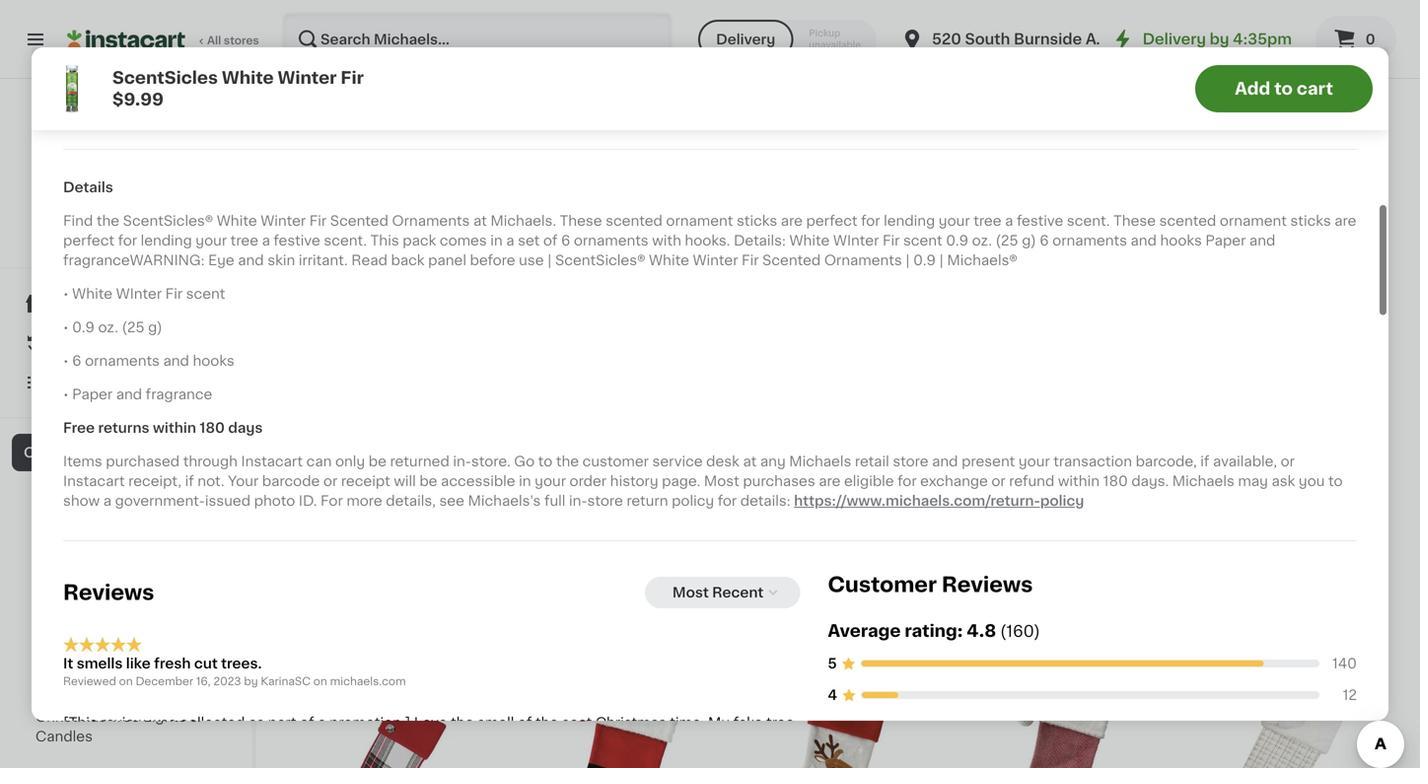 Task type: vqa. For each thing, say whether or not it's contained in the screenshot.
the Dairy link
no



Task type: describe. For each thing, give the bounding box(es) containing it.
available,
[[1214, 455, 1278, 469]]

1 horizontal spatial festive
[[1017, 214, 1064, 228]]

history
[[610, 474, 659, 488]]

1 scented from the left
[[606, 214, 663, 228]]

all stores link
[[67, 12, 261, 67]]

& inside christmas ornaments & tree toppers
[[191, 559, 202, 572]]

service
[[653, 455, 703, 469]]

michaels logo image
[[82, 103, 169, 189]]

everyday store prices
[[59, 220, 181, 230]]

0 horizontal spatial michaels
[[790, 455, 852, 469]]

barcode
[[262, 474, 320, 488]]

2 horizontal spatial 6
[[1040, 234, 1050, 248]]

2 on from the left
[[314, 677, 327, 688]]

2 ornament from the left
[[1221, 214, 1288, 228]]

christmas inside christmas tree lights & candles
[[36, 710, 106, 724]]

100% satisfaction guarantee button
[[31, 233, 221, 253]]

your up michaels®
[[939, 214, 971, 228]]

details,
[[386, 494, 436, 508]]

to inside button
[[1275, 80, 1294, 97]]

at inside items purchased through instacart can only be returned in-store. go to the customer service desk at any michaels retail store and present your transaction barcode, if available, or instacart receipt, if not. your barcode or receipt will be accessible in your order history page. most purchases are eligible for exchange or refund within 180 days. michaels may ask you to show a government-issued photo id. for more details, see michaels's full in-store return policy for details:
[[743, 455, 757, 469]]

review
[[101, 717, 146, 730]]

christmas tree lights & candles link
[[12, 699, 240, 756]]

0 horizontal spatial ornaments
[[85, 354, 160, 368]]

4:35pm
[[1234, 32, 1293, 46]]

scented inside 9 scentsicles christmas berry scented ornaments 0.9
[[957, 490, 1015, 503]]

read
[[352, 253, 388, 267]]

1 horizontal spatial reviews
[[942, 575, 1033, 595]]

a inside items purchased through instacart can only be returned in-store. go to the customer service desk at any michaels retail store and present your transaction barcode, if available, or instacart receipt, if not. your barcode or receipt will be accessible in your order history page. most purchases are eligible for exchange or refund within 180 days. michaels may ask you to show a government-issued photo id. for more details, see michaels's full in-store return policy for details:
[[103, 494, 112, 508]]

the left seat
[[536, 717, 559, 730]]

by inside it smells like fresh cut trees. reviewed on december 16, 2023 by karinasc on michaels.com
[[244, 677, 258, 688]]

at inside find the scentsicles® white winter fir scented ornaments at michaels. these scented ornament sticks are perfect for lending your tree a festive scent. these scented ornament sticks are perfect for lending your tree a festive scent. this pack comes in a set of 6 ornaments with hooks. details: white winter fir scent 0.9 oz. (25 g) 6 ornaments and hooks paper and fragrancewarning: eye and skin irritant. read back panel before use | scentsicles® white winter fir scented ornaments | 0.9 | michaels®
[[474, 214, 487, 228]]

free returns within 180 days
[[63, 421, 263, 435]]

desk
[[707, 455, 740, 469]]

return
[[627, 494, 669, 508]]

0 vertical spatial (160)
[[369, 492, 397, 502]]

details:
[[734, 234, 786, 248]]

service type group
[[699, 20, 877, 59]]

trees.
[[221, 657, 262, 671]]

add to cart
[[1236, 80, 1334, 97]]

store.
[[472, 455, 511, 469]]

1 these from the left
[[560, 214, 602, 228]]

your
[[228, 474, 259, 488]]

9 scentsicles o christmas tree fragrance-infused paper sticks scented ornaments
[[737, 444, 908, 543]]

1 vertical spatial oz.
[[98, 321, 118, 334]]

only
[[335, 455, 365, 469]]

customer
[[583, 455, 649, 469]]

and inside items purchased through instacart can only be returned in-store. go to the customer service desk at any michaels retail store and present your transaction barcode, if available, or instacart receipt, if not. your barcode or receipt will be accessible in your order history page. most purchases are eligible for exchange or refund within 180 days. michaels may ask you to show a government-issued photo id. for more details, see michaels's full in-store return policy for details:
[[933, 455, 959, 469]]

most recent
[[673, 586, 764, 600]]

2 | from the left
[[906, 253, 910, 267]]

0 horizontal spatial 4
[[828, 689, 838, 702]]

find
[[63, 214, 93, 228]]

$ 9 99
[[520, 444, 559, 464]]

as
[[249, 717, 265, 730]]

policy inside items purchased through instacart can only be returned in-store. go to the customer service desk at any michaels retail store and present your transaction barcode, if available, or instacart receipt, if not. your barcode or receipt will be accessible in your order history page. most purchases are eligible for exchange or refund within 180 days. michaels may ask you to show a government-issued photo id. for more details, see michaels's full in-store return policy for details:
[[672, 494, 715, 508]]

2 vertical spatial to
[[1329, 474, 1344, 488]]

hooks.
[[685, 234, 731, 248]]

• 6 ornaments and hooks
[[63, 354, 235, 368]]

scentsicles inside scentsicles white winter fir $9.99
[[112, 70, 218, 86]]

1 vertical spatial (25
[[122, 321, 145, 334]]

issued
[[205, 494, 251, 508]]

candles
[[36, 730, 93, 744]]

christmas inside 9 scentsicles o christmas tree fragrance-infused paper sticks scented ornaments
[[838, 470, 908, 484]]

are inside items purchased through instacart can only be returned in-store. go to the customer service desk at any michaels retail store and present your transaction barcode, if available, or instacart receipt, if not. your barcode or receipt will be accessible in your order history page. most purchases are eligible for exchange or refund within 180 days. michaels may ask you to show a government-issued photo id. for more details, see michaels's full in-store return policy for details:
[[819, 474, 841, 488]]

delivery for delivery
[[717, 33, 776, 46]]

& left cut
[[182, 653, 193, 667]]

white up eye at the left top
[[217, 214, 257, 228]]

white inside scentsicles white winter fir $9.99
[[222, 70, 274, 86]]

buy it again link
[[12, 324, 240, 363]]

0.9 inside 9 scentsicles christmas berry scented ornaments 0.9
[[957, 509, 975, 520]]

white down with
[[649, 253, 690, 267]]

0 horizontal spatial paper
[[72, 388, 113, 401]]

your up eye at the left top
[[196, 234, 227, 248]]

time.
[[670, 717, 705, 730]]

your up full
[[535, 474, 566, 488]]

scentsicles inside scentsicles cinnamon scented ornaments
[[516, 470, 598, 484]]

buy it again
[[55, 336, 139, 350]]

michaels's
[[468, 494, 541, 508]]

o
[[822, 470, 834, 484]]

within inside items purchased through instacart can only be returned in-store. go to the customer service desk at any michaels retail store and present your transaction barcode, if available, or instacart receipt, if not. your barcode or receipt will be accessible in your order history page. most purchases are eligible for exchange or refund within 180 days. michaels may ask you to show a government-issued photo id. for more details, see michaels's full in-store return policy for details:
[[1059, 474, 1100, 488]]

avenue
[[1086, 32, 1143, 46]]

winter inside find the scentsicles® white winter fir scented ornaments at michaels. these scented ornament sticks are perfect for lending your tree a festive scent. these scented ornament sticks are perfect for lending your tree a festive scent. this pack comes in a set of 6 ornaments with hooks. details: white winter fir scent 0.9 oz. (25 g) 6 ornaments and hooks paper and fragrancewarning: eye and skin irritant. read back panel before use | scentsicles® white winter fir scented ornaments | 0.9 | michaels®
[[834, 234, 880, 248]]

average
[[828, 623, 901, 640]]

1 horizontal spatial if
[[1201, 455, 1210, 469]]

& right the skirts
[[78, 673, 89, 687]]

winter inside $ 9 scentsicles white winter fir
[[425, 470, 471, 484]]

satisfaction
[[83, 239, 149, 250]]

0 horizontal spatial lending
[[141, 234, 192, 248]]

fir inside scentsicles white winter fir $9.99
[[341, 70, 364, 86]]

a up skin
[[262, 234, 270, 248]]

add inside add to cart button
[[1236, 80, 1271, 97]]

rating:
[[905, 623, 963, 640]]

0 vertical spatial by
[[1210, 32, 1230, 46]]

december
[[136, 677, 193, 688]]

scentsicles inside $ 9 scentsicles white winter fir
[[296, 470, 378, 484]]

may
[[1239, 474, 1269, 488]]

0 button
[[1316, 16, 1397, 63]]

1 horizontal spatial ornaments
[[574, 234, 649, 248]]

0 horizontal spatial 180
[[200, 421, 225, 435]]

https://www.michaels.com/return-policy link
[[794, 494, 1085, 508]]

[this review was collected as part of a promotion.] love the smell of the seat christmas time.  my fake tree smells real!
[[63, 717, 795, 750]]

present
[[962, 455, 1016, 469]]

burnside
[[1014, 32, 1083, 46]]

the inside find the scentsicles® white winter fir scented ornaments at michaels. these scented ornament sticks are perfect for lending your tree a festive scent. these scented ornament sticks are perfect for lending your tree a festive scent. this pack comes in a set of 6 ornaments with hooks. details: white winter fir scent 0.9 oz. (25 g) 6 ornaments and hooks paper and fragrancewarning: eye and skin irritant. read back panel before use | scentsicles® white winter fir scented ornaments | 0.9 | michaels®
[[97, 214, 120, 228]]

any
[[761, 455, 786, 469]]

days.
[[1132, 474, 1170, 488]]

recent
[[713, 586, 764, 600]]

fragrancewarning:
[[63, 253, 205, 267]]

id.
[[299, 494, 317, 508]]

reviewed
[[63, 677, 116, 688]]

delivery by 4:35pm
[[1143, 32, 1293, 46]]

2 horizontal spatial or
[[1281, 455, 1296, 469]]

2 horizontal spatial store
[[893, 455, 929, 469]]

a inside the [this review was collected as part of a promotion.] love the smell of the seat christmas time.  my fake tree smells real!
[[318, 717, 326, 730]]

0 horizontal spatial festive
[[274, 234, 321, 248]]

5
[[828, 657, 837, 671]]

back
[[391, 253, 425, 267]]

1 sticks from the left
[[737, 214, 778, 228]]

cart
[[1298, 80, 1334, 97]]

ornaments inside scentsicles cinnamon scented ornaments
[[578, 490, 656, 503]]

smells inside it smells like fresh cut trees. reviewed on december 16, 2023 by karinasc on michaels.com
[[77, 657, 123, 671]]

like
[[126, 657, 151, 671]]

sticks
[[780, 509, 823, 523]]

scent inside find the scentsicles® white winter fir scented ornaments at michaels. these scented ornament sticks are perfect for lending your tree a festive scent. these scented ornament sticks are perfect for lending your tree a festive scent. this pack comes in a set of 6 ornaments with hooks. details: white winter fir scent 0.9 oz. (25 g) 6 ornaments and hooks paper and fragrancewarning: eye and skin irritant. read back panel before use | scentsicles® white winter fir scented ornaments | 0.9 | michaels®
[[904, 234, 943, 248]]

comes
[[440, 234, 487, 248]]

not.
[[198, 474, 225, 488]]

lists link
[[12, 363, 240, 403]]

details:
[[741, 494, 791, 508]]

scented down details: at the top right of page
[[763, 253, 821, 267]]

• for • paper and fragrance
[[63, 388, 69, 401]]

seat
[[562, 717, 592, 730]]

through
[[183, 455, 238, 469]]

1 horizontal spatial or
[[992, 474, 1006, 488]]

0 horizontal spatial perfect
[[63, 234, 115, 248]]

returned
[[390, 455, 450, 469]]

toppers
[[69, 578, 126, 592]]

before
[[470, 253, 516, 267]]

christmas trees link
[[12, 472, 240, 509]]

with
[[652, 234, 682, 248]]

520
[[932, 32, 962, 46]]

of inside find the scentsicles® white winter fir scented ornaments at michaels. these scented ornament sticks are perfect for lending your tree a festive scent. these scented ornament sticks are perfect for lending your tree a festive scent. this pack comes in a set of 6 ornaments with hooks. details: white winter fir scent 0.9 oz. (25 g) 6 ornaments and hooks paper and fragrancewarning: eye and skin irritant. read back panel before use | scentsicles® white winter fir scented ornaments | 0.9 | michaels®
[[544, 234, 558, 248]]

1 horizontal spatial instacart
[[241, 455, 303, 469]]

0 vertical spatial within
[[153, 421, 196, 435]]

0 horizontal spatial if
[[185, 474, 194, 488]]

0 horizontal spatial 6
[[72, 354, 81, 368]]

1 horizontal spatial of
[[518, 717, 532, 730]]

white right details: at the top right of page
[[790, 234, 830, 248]]

michaels.
[[491, 214, 557, 228]]

0
[[1366, 33, 1376, 46]]

go
[[514, 455, 535, 469]]

all
[[207, 35, 221, 46]]

christmas tree lights & candles
[[36, 710, 201, 744]]

tree inside christmas ornaments & tree toppers
[[36, 578, 66, 592]]

(25 inside find the scentsicles® white winter fir scented ornaments at michaels. these scented ornament sticks are perfect for lending your tree a festive scent. these scented ornament sticks are perfect for lending your tree a festive scent. this pack comes in a set of 6 ornaments with hooks. details: white winter fir scent 0.9 oz. (25 g) 6 ornaments and hooks paper and fragrancewarning: eye and skin irritant. read back panel before use | scentsicles® white winter fir scented ornaments | 0.9 | michaels®
[[996, 234, 1019, 248]]

customer reviews
[[828, 575, 1033, 595]]

1 vertical spatial scentsicles®
[[556, 253, 646, 267]]

for
[[321, 494, 343, 508]]

items purchased through instacart can only be returned in-store. go to the customer service desk at any michaels retail store and present your transaction barcode, if available, or instacart receipt, if not. your barcode or receipt will be accessible in your order history page. most purchases are eligible for exchange or refund within 180 days. michaels may ask you to show a government-issued photo id. for more details, see michaels's full in-store return policy for details:
[[63, 455, 1344, 508]]

christmas inside the [this review was collected as part of a promotion.] love the smell of the seat christmas time.  my fake tree smells real!
[[596, 717, 667, 730]]

michaels.com
[[330, 677, 406, 688]]

1 horizontal spatial lending
[[884, 214, 936, 228]]

see
[[440, 494, 465, 508]]

you
[[1299, 474, 1326, 488]]

paper inside 9 scentsicles o christmas tree fragrance-infused paper sticks scented ornaments
[[737, 509, 777, 523]]

1 vertical spatial to
[[538, 455, 553, 469]]

most inside items purchased through instacart can only be returned in-store. go to the customer service desk at any michaels retail store and present your transaction barcode, if available, or instacart receipt, if not. your barcode or receipt will be accessible in your order history page. most purchases are eligible for exchange or refund within 180 days. michaels may ask you to show a government-issued photo id. for more details, see michaels's full in-store return policy for details:
[[704, 474, 740, 488]]

scented up this
[[330, 214, 389, 228]]

1 horizontal spatial be
[[420, 474, 438, 488]]

fir inside $ 9 scentsicles white winter fir
[[474, 470, 492, 484]]

barcode,
[[1136, 455, 1198, 469]]

1 horizontal spatial michaels
[[1173, 474, 1235, 488]]

• for • white winter fir scent
[[63, 287, 69, 301]]

1 vertical spatial g)
[[148, 321, 162, 334]]

scentsicles cinnamon scented ornaments
[[516, 470, 673, 503]]



Task type: locate. For each thing, give the bounding box(es) containing it.
accessible
[[441, 474, 516, 488]]

$ up barcode
[[300, 445, 307, 456]]

0 vertical spatial (25
[[996, 234, 1019, 248]]

1 ornament from the left
[[666, 214, 734, 228]]

everyday
[[59, 220, 112, 230]]

180 inside items purchased through instacart can only be returned in-store. go to the customer service desk at any michaels retail store and present your transaction barcode, if available, or instacart receipt, if not. your barcode or receipt will be accessible in your order history page. most purchases are eligible for exchange or refund within 180 days. michaels may ask you to show a government-issued photo id. for more details, see michaels's full in-store return policy for details:
[[1104, 474, 1129, 488]]

0 horizontal spatial tree
[[231, 234, 259, 248]]

tree inside 9 scentsicles o christmas tree fragrance-infused paper sticks scented ornaments
[[737, 490, 767, 503]]

it
[[87, 336, 96, 350]]

2 horizontal spatial tree
[[974, 214, 1002, 228]]

policy down refund at the right bottom of page
[[1041, 494, 1085, 508]]

• down 100%
[[63, 287, 69, 301]]

ornaments
[[574, 234, 649, 248], [1053, 234, 1128, 248], [85, 354, 160, 368]]

1 vertical spatial store
[[893, 455, 929, 469]]

1 vertical spatial by
[[244, 677, 258, 688]]

white down returned
[[382, 470, 422, 484]]

0 vertical spatial most
[[704, 474, 740, 488]]

0 horizontal spatial are
[[781, 214, 803, 228]]

the up satisfaction
[[97, 214, 120, 228]]

1 horizontal spatial scent.
[[1068, 214, 1111, 228]]

0 vertical spatial tree
[[974, 214, 1002, 228]]

0 horizontal spatial ornament
[[666, 214, 734, 228]]

smells up "reviewed"
[[77, 657, 123, 671]]

winter down fragrancewarning:
[[116, 287, 162, 301]]

520 south burnside avenue
[[932, 32, 1143, 46]]

was
[[149, 717, 176, 730]]

0 vertical spatial scent
[[904, 234, 943, 248]]

details
[[63, 180, 113, 194]]

$ inside $ 9 scentsicles white winter fir
[[300, 445, 307, 456]]

2 vertical spatial tree
[[767, 717, 795, 730]]

of right set at the top of the page
[[544, 234, 558, 248]]

scentsicles up full
[[516, 470, 598, 484]]

180 left days
[[200, 421, 225, 435]]

1 horizontal spatial 180
[[1104, 474, 1129, 488]]

99
[[544, 445, 559, 456]]

tree up michaels®
[[974, 214, 1002, 228]]

0 horizontal spatial policy
[[672, 494, 715, 508]]

christmas down the transaction
[[1042, 470, 1113, 484]]

prices
[[146, 220, 181, 230]]

2 policy from the left
[[1041, 494, 1085, 508]]

0 horizontal spatial sticks
[[737, 214, 778, 228]]

the
[[97, 214, 120, 228], [556, 455, 579, 469], [451, 717, 474, 730], [536, 717, 559, 730]]

white up • 0.9 oz. (25 g)
[[72, 287, 113, 301]]

2 these from the left
[[1114, 214, 1157, 228]]

oz. inside find the scentsicles® white winter fir scented ornaments at michaels. these scented ornament sticks are perfect for lending your tree a festive scent. these scented ornament sticks are perfect for lending your tree a festive scent. this pack comes in a set of 6 ornaments with hooks. details: white winter fir scent 0.9 oz. (25 g) 6 ornaments and hooks paper and fragrancewarning: eye and skin irritant. read back panel before use | scentsicles® white winter fir scented ornaments | 0.9 | michaels®
[[973, 234, 993, 248]]

product group
[[296, 229, 500, 521], [516, 229, 721, 540], [737, 229, 941, 560], [957, 229, 1161, 522], [737, 663, 941, 769], [957, 663, 1161, 769], [1177, 663, 1381, 769]]

1 vertical spatial instacart
[[63, 474, 125, 488]]

& inside christmas tree lights & candles
[[190, 710, 201, 724]]

delivery inside button
[[717, 33, 776, 46]]

tree inside christmas stockings & tree skirts & collars
[[197, 653, 227, 667]]

christmas right seat
[[596, 717, 667, 730]]

cut
[[194, 657, 218, 671]]

festive
[[1017, 214, 1064, 228], [274, 234, 321, 248]]

christmas up the "toppers"
[[36, 559, 106, 572]]

0.9 inside button
[[282, 71, 300, 81]]

g)
[[1022, 234, 1037, 248], [148, 321, 162, 334]]

scented down go
[[516, 490, 575, 503]]

• for • 6 ornaments and hooks
[[63, 354, 69, 368]]

1 vertical spatial 4
[[1349, 720, 1358, 734]]

tree left the "toppers"
[[36, 578, 66, 592]]

ornaments inside 9 scentsicles christmas berry scented ornaments 0.9
[[1019, 490, 1097, 503]]

by down trees.
[[244, 677, 258, 688]]

1 horizontal spatial in-
[[569, 494, 588, 508]]

full
[[545, 494, 566, 508]]

this
[[371, 234, 399, 248]]

0 vertical spatial smells
[[77, 657, 123, 671]]

tree down the purchases
[[737, 490, 767, 503]]

$9.99
[[112, 91, 164, 108]]

1 horizontal spatial are
[[819, 474, 841, 488]]

delivery by 4:35pm link
[[1112, 28, 1293, 51]]

a right part
[[318, 717, 326, 730]]

0 horizontal spatial delivery
[[717, 33, 776, 46]]

christmas
[[296, 104, 453, 132], [24, 446, 97, 460], [838, 470, 908, 484], [1042, 470, 1113, 484], [36, 484, 106, 497], [36, 559, 106, 572], [36, 653, 106, 667], [36, 710, 106, 724], [596, 717, 667, 730]]

if right "barcode,"
[[1201, 455, 1210, 469]]

tree right fake
[[767, 717, 795, 730]]

0 horizontal spatial within
[[153, 421, 196, 435]]

tree up '16,' in the bottom of the page
[[197, 653, 227, 667]]

tree for festive
[[974, 214, 1002, 228]]

fir
[[341, 70, 364, 86], [310, 214, 327, 228], [883, 234, 900, 248], [742, 253, 759, 267], [165, 287, 183, 301], [474, 470, 492, 484]]

collars
[[93, 673, 141, 687]]

scentsicles inside 9 scentsicles o christmas tree fragrance-infused paper sticks scented ornaments
[[737, 470, 819, 484]]

part
[[268, 717, 297, 730]]

1 horizontal spatial paper
[[737, 509, 777, 523]]

0 horizontal spatial be
[[369, 455, 387, 469]]

are
[[781, 214, 803, 228], [1335, 214, 1357, 228], [819, 474, 841, 488]]

in inside find the scentsicles® white winter fir scented ornaments at michaels. these scented ornament sticks are perfect for lending your tree a festive scent. these scented ornament sticks are perfect for lending your tree a festive scent. this pack comes in a set of 6 ornaments with hooks. details: white winter fir scent 0.9 oz. (25 g) 6 ornaments and hooks paper and fragrancewarning: eye and skin irritant. read back panel before use | scentsicles® white winter fir scented ornaments | 0.9 | michaels®
[[491, 234, 503, 248]]

1 policy from the left
[[672, 494, 715, 508]]

be up receipt
[[369, 455, 387, 469]]

3 9 from the left
[[527, 444, 542, 464]]

3 | from the left
[[940, 253, 944, 267]]

scentsicles inside 9 scentsicles christmas berry scented ornaments 0.9
[[957, 470, 1039, 484]]

& down "government-" on the left bottom of the page
[[191, 559, 202, 572]]

9 scentsicles christmas berry scented ornaments 0.9
[[957, 444, 1154, 520]]

or down present
[[992, 474, 1006, 488]]

2 horizontal spatial |
[[940, 253, 944, 267]]

south
[[966, 32, 1011, 46]]

reviews
[[942, 575, 1033, 595], [63, 583, 154, 603]]

scentsicles down any
[[737, 470, 819, 484]]

be down returned
[[420, 474, 438, 488]]

items
[[63, 455, 102, 469]]

to right "you"
[[1329, 474, 1344, 488]]

pack
[[403, 234, 436, 248]]

or up for
[[324, 474, 338, 488]]

christmas inside 9 scentsicles christmas berry scented ornaments 0.9
[[1042, 470, 1113, 484]]

9 right desk
[[748, 444, 762, 464]]

a left set at the top of the page
[[506, 234, 515, 248]]

0 vertical spatial be
[[369, 455, 387, 469]]

panel
[[428, 253, 467, 267]]

oz. up again
[[98, 321, 118, 334]]

smells down [this
[[63, 736, 108, 750]]

smells inside the [this review was collected as part of a promotion.] love the smell of the seat christmas time.  my fake tree smells real!
[[63, 736, 108, 750]]

in- down order
[[569, 494, 588, 508]]

(160) inside the average rating: 4.8 (160)
[[1001, 624, 1041, 640]]

& right the lights
[[190, 710, 201, 724]]

0 horizontal spatial in-
[[453, 455, 472, 469]]

white inside $ 9 scentsicles white winter fir
[[382, 470, 422, 484]]

2 vertical spatial store
[[588, 494, 623, 508]]

0 vertical spatial festive
[[1017, 214, 1064, 228]]

0 horizontal spatial or
[[324, 474, 338, 488]]

again
[[100, 336, 139, 350]]

your up refund at the right bottom of page
[[1019, 455, 1051, 469]]

scentsicles® up guarantee
[[123, 214, 213, 228]]

3
[[828, 720, 837, 734]]

1 horizontal spatial store
[[588, 494, 623, 508]]

180 down the transaction
[[1104, 474, 1129, 488]]

in up before
[[491, 234, 503, 248]]

2 horizontal spatial ornaments
[[1053, 234, 1128, 248]]

scentsicles down present
[[957, 470, 1039, 484]]

1 horizontal spatial perfect
[[807, 214, 858, 228]]

1 horizontal spatial sticks
[[1291, 214, 1332, 228]]

christmas ornaments & tree toppers
[[36, 559, 202, 592]]

4.8
[[967, 623, 997, 640]]

g) inside find the scentsicles® white winter fir scented ornaments at michaels. these scented ornament sticks are perfect for lending your tree a festive scent. these scented ornament sticks are perfect for lending your tree a festive scent. this pack comes in a set of 6 ornaments with hooks. details: white winter fir scent 0.9 oz. (25 g) 6 ornaments and hooks paper and fragrancewarning: eye and skin irritant. read back panel before use | scentsicles® white winter fir scented ornaments | 0.9 | michaels®
[[1022, 234, 1037, 248]]

christmas inside christmas ornaments & tree toppers
[[36, 559, 106, 572]]

9 left 99 in the left bottom of the page
[[527, 444, 542, 464]]

$ left 99 in the left bottom of the page
[[520, 445, 527, 456]]

winter inside scentsicles white winter fir $9.99
[[278, 70, 337, 86]]

oz.
[[973, 234, 993, 248], [98, 321, 118, 334]]

the up order
[[556, 455, 579, 469]]

trees
[[110, 484, 148, 497]]

1 horizontal spatial 6
[[561, 234, 571, 248]]

everyday store prices link
[[59, 217, 193, 233]]

2 • from the top
[[63, 321, 69, 334]]

• white winter fir scent
[[63, 287, 225, 301]]

0.9
[[282, 71, 300, 81], [947, 234, 969, 248], [914, 253, 936, 267], [72, 321, 95, 334], [296, 507, 314, 518], [957, 509, 975, 520]]

eye
[[208, 253, 235, 267]]

to
[[1275, 80, 1294, 97], [538, 455, 553, 469], [1329, 474, 1344, 488]]

the inside items purchased through instacart can only be returned in-store. go to the customer service desk at any michaels retail store and present your transaction barcode, if available, or instacart receipt, if not. your barcode or receipt will be accessible in your order history page. most purchases are eligible for exchange or refund within 180 days. michaels may ask you to show a government-issued photo id. for more details, see michaels's full in-store return policy for details:
[[556, 455, 579, 469]]

ornaments
[[392, 214, 470, 228], [825, 253, 903, 267], [578, 490, 656, 503], [1019, 490, 1097, 503], [737, 529, 814, 543], [110, 559, 188, 572]]

2 horizontal spatial to
[[1329, 474, 1344, 488]]

1 vertical spatial michaels
[[1173, 474, 1235, 488]]

christmas up the skirts
[[36, 653, 106, 667]]

0 horizontal spatial |
[[548, 253, 552, 267]]

or
[[1281, 455, 1296, 469], [324, 474, 338, 488], [992, 474, 1006, 488]]

of right smell
[[518, 717, 532, 730]]

a up michaels®
[[1006, 214, 1014, 228]]

2 vertical spatial paper
[[737, 509, 777, 523]]

lights
[[143, 710, 186, 724]]

• up free
[[63, 388, 69, 401]]

1 horizontal spatial scentsicles®
[[556, 253, 646, 267]]

most down desk
[[704, 474, 740, 488]]

★★★★★
[[296, 489, 365, 503], [296, 489, 365, 503], [516, 509, 585, 522], [516, 509, 585, 522], [737, 528, 806, 542], [737, 528, 806, 542], [63, 637, 142, 653], [63, 637, 142, 653]]

1 horizontal spatial winter
[[834, 234, 880, 248]]

it smells like fresh cut trees. reviewed on december 16, 2023 by karinasc on michaels.com
[[63, 657, 406, 688]]

collected
[[180, 717, 245, 730]]

by
[[1210, 32, 1230, 46], [244, 677, 258, 688]]

4 9 from the left
[[968, 444, 982, 464]]

more
[[347, 494, 383, 508]]

2 horizontal spatial of
[[544, 234, 558, 248]]

$ for $ 9 scentsicles white winter fir
[[300, 445, 307, 456]]

1 horizontal spatial 4
[[1349, 720, 1358, 734]]

1 on from the left
[[119, 677, 133, 688]]

100% satisfaction guarantee
[[50, 239, 209, 250]]

9 inside 9 scentsicles o christmas tree fragrance-infused paper sticks scented ornaments
[[748, 444, 762, 464]]

tree inside the [this review was collected as part of a promotion.] love the smell of the seat christmas time.  my fake tree smells real!
[[767, 717, 795, 730]]

1 horizontal spatial $
[[520, 445, 527, 456]]

white down the stores
[[222, 70, 274, 86]]

0 vertical spatial store
[[114, 220, 143, 230]]

0 horizontal spatial these
[[560, 214, 602, 228]]

add button
[[418, 235, 495, 270], [639, 235, 715, 270], [859, 235, 935, 270], [1079, 235, 1155, 270], [859, 669, 935, 705], [1079, 669, 1155, 705], [1299, 669, 1376, 705]]

9 inside 9 scentsicles christmas berry scented ornaments 0.9
[[968, 444, 982, 464]]

in-
[[453, 455, 472, 469], [569, 494, 588, 508]]

if
[[1201, 455, 1210, 469], [185, 474, 194, 488]]

winter
[[278, 70, 337, 86], [261, 214, 306, 228], [693, 253, 739, 267], [425, 470, 471, 484]]

retail
[[855, 455, 890, 469]]

paper inside find the scentsicles® white winter fir scented ornaments at michaels. these scented ornament sticks are perfect for lending your tree a festive scent. these scented ornament sticks are perfect for lending your tree a festive scent. this pack comes in a set of 6 ornaments with hooks. details: white winter fir scent 0.9 oz. (25 g) 6 ornaments and hooks paper and fragrancewarning: eye and skin irritant. read back panel before use | scentsicles® white winter fir scented ornaments | 0.9 | michaels®
[[1206, 234, 1247, 248]]

christmas down 0.9 button
[[296, 104, 453, 132]]

0 horizontal spatial scented
[[606, 214, 663, 228]]

2 $ from the left
[[520, 445, 527, 456]]

festive up michaels®
[[1017, 214, 1064, 228]]

stores
[[224, 35, 259, 46]]

hooks
[[1161, 234, 1203, 248], [193, 354, 235, 368]]

(160) right 4.8
[[1001, 624, 1041, 640]]

ornaments inside 9 scentsicles o christmas tree fragrance-infused paper sticks scented ornaments
[[737, 529, 814, 543]]

ornament
[[666, 214, 734, 228], [1221, 214, 1288, 228]]

receipt,
[[128, 474, 182, 488]]

• 0.9 oz. (25 g)
[[63, 321, 162, 334]]

0 horizontal spatial in
[[491, 234, 503, 248]]

• for • 0.9 oz. (25 g)
[[63, 321, 69, 334]]

most left recent
[[673, 586, 709, 600]]

0 horizontal spatial scentsicles®
[[123, 214, 213, 228]]

4 • from the top
[[63, 388, 69, 401]]

2 horizontal spatial are
[[1335, 214, 1357, 228]]

1 vertical spatial hooks
[[193, 354, 235, 368]]

cinnamon
[[602, 470, 673, 484]]

tree up real!
[[110, 710, 140, 724]]

1 vertical spatial most
[[673, 586, 709, 600]]

0 horizontal spatial (160)
[[369, 492, 397, 502]]

2 9 from the left
[[748, 444, 762, 464]]

0 horizontal spatial reviews
[[63, 583, 154, 603]]

smells
[[77, 657, 123, 671], [63, 736, 108, 750]]

1 | from the left
[[548, 253, 552, 267]]

0 horizontal spatial on
[[119, 677, 133, 688]]

scented inside scentsicles cinnamon scented ornaments
[[516, 490, 575, 503]]

buy
[[55, 336, 83, 350]]

photo
[[254, 494, 295, 508]]

shop link
[[12, 284, 240, 324]]

berry
[[1117, 470, 1154, 484]]

on right karinasc
[[314, 677, 327, 688]]

1 vertical spatial (160)
[[1001, 624, 1041, 640]]

1 horizontal spatial to
[[1275, 80, 1294, 97]]

1 vertical spatial smells
[[63, 736, 108, 750]]

instacart down items
[[63, 474, 125, 488]]

0 horizontal spatial scent.
[[324, 234, 367, 248]]

9 up exchange
[[968, 444, 982, 464]]

(160) down receipt
[[369, 492, 397, 502]]

delivery
[[1143, 32, 1207, 46], [717, 33, 776, 46]]

in inside items purchased through instacart can only be returned in-store. go to the customer service desk at any michaels retail store and present your transaction barcode, if available, or instacart receipt, if not. your barcode or receipt will be accessible in your order history page. most purchases are eligible for exchange or refund within 180 days. michaels may ask you to show a government-issued photo id. for more details, see michaels's full in-store return policy for details:
[[519, 474, 531, 488]]

12
[[1344, 689, 1358, 702]]

0 vertical spatial if
[[1201, 455, 1210, 469]]

0 horizontal spatial of
[[300, 717, 314, 730]]

0 horizontal spatial winter
[[116, 287, 162, 301]]

reviews up 4.8
[[942, 575, 1033, 595]]

christmas trees
[[36, 484, 148, 497]]

scented down exchange
[[957, 490, 1015, 503]]

0 vertical spatial 4
[[828, 689, 838, 702]]

scentsicles white winter fir $9.99
[[112, 70, 364, 108]]

1 horizontal spatial (25
[[996, 234, 1019, 248]]

tree inside christmas tree lights & candles
[[110, 710, 140, 724]]

tree up eye at the left top
[[231, 234, 259, 248]]

4 down 12 at the right bottom of page
[[1349, 720, 1358, 734]]

1 vertical spatial scent
[[186, 287, 225, 301]]

instacart up barcode
[[241, 455, 303, 469]]

(25 up michaels®
[[996, 234, 1019, 248]]

scentsicles
[[112, 70, 218, 86], [296, 470, 378, 484], [737, 470, 819, 484], [516, 470, 598, 484], [957, 470, 1039, 484]]

0 vertical spatial scent.
[[1068, 214, 1111, 228]]

to right go
[[538, 455, 553, 469]]

1 vertical spatial be
[[420, 474, 438, 488]]

1 vertical spatial scent.
[[324, 234, 367, 248]]

store up 100% satisfaction guarantee button on the left top
[[114, 220, 143, 230]]

page.
[[662, 474, 701, 488]]

1 vertical spatial lending
[[141, 234, 192, 248]]

it
[[63, 657, 73, 671]]

https://www.michaels.com/return-
[[794, 494, 1041, 508]]

1 horizontal spatial g)
[[1022, 234, 1037, 248]]

(24)
[[589, 511, 611, 522]]

9 inside $ 9 scentsicles white winter fir
[[307, 444, 322, 464]]

oz. up michaels®
[[973, 234, 993, 248]]

in- up accessible
[[453, 455, 472, 469]]

• up buy
[[63, 321, 69, 334]]

the right love on the bottom left
[[451, 717, 474, 730]]

0 horizontal spatial hooks
[[193, 354, 235, 368]]

140
[[1333, 657, 1358, 671]]

scentsicles® right use
[[556, 253, 646, 267]]

1 horizontal spatial scent
[[904, 234, 943, 248]]

0 horizontal spatial (25
[[122, 321, 145, 334]]

0 vertical spatial michaels
[[790, 455, 852, 469]]

0 vertical spatial scentsicles®
[[123, 214, 213, 228]]

0 vertical spatial paper
[[1206, 234, 1247, 248]]

average rating: 4.8 (160)
[[828, 623, 1041, 640]]

exchange
[[921, 474, 989, 488]]

ornaments inside christmas ornaments & tree toppers
[[110, 559, 188, 572]]

1 horizontal spatial |
[[906, 253, 910, 267]]

$ inside the $ 9 99
[[520, 445, 527, 456]]

or up ask on the bottom right of the page
[[1281, 455, 1296, 469]]

None search field
[[282, 12, 673, 67]]

christmas down items
[[36, 484, 106, 497]]

instacart logo image
[[67, 28, 186, 51]]

christmas down free
[[24, 446, 97, 460]]

1 vertical spatial festive
[[274, 234, 321, 248]]

scentsicles up $9.99
[[112, 70, 218, 86]]

in down go
[[519, 474, 531, 488]]

most inside button
[[673, 586, 709, 600]]

2 scented from the left
[[1160, 214, 1217, 228]]

at left any
[[743, 455, 757, 469]]

0 vertical spatial instacart
[[241, 455, 303, 469]]

180
[[200, 421, 225, 435], [1104, 474, 1129, 488]]

store up (24)
[[588, 494, 623, 508]]

1 9 from the left
[[307, 444, 322, 464]]

christmas up candles
[[36, 710, 106, 724]]

refund
[[1010, 474, 1055, 488]]

reviews up stockings
[[63, 583, 154, 603]]

stockings
[[110, 653, 179, 667]]

delivery for delivery by 4:35pm
[[1143, 32, 1207, 46]]

tree for real!
[[767, 717, 795, 730]]

christmas down retail on the right bottom of the page
[[838, 470, 908, 484]]

1 vertical spatial perfect
[[63, 234, 115, 248]]

4 down "5"
[[828, 689, 838, 702]]

1 $ from the left
[[300, 445, 307, 456]]

a right show
[[103, 494, 112, 508]]

0 horizontal spatial by
[[244, 677, 258, 688]]

christmas inside christmas stockings & tree skirts & collars
[[36, 653, 106, 667]]

government-
[[115, 494, 205, 508]]

2 sticks from the left
[[1291, 214, 1332, 228]]

paper
[[1206, 234, 1247, 248], [72, 388, 113, 401], [737, 509, 777, 523]]

$ for $ 9 99
[[520, 445, 527, 456]]

1 horizontal spatial these
[[1114, 214, 1157, 228]]

1 vertical spatial in-
[[569, 494, 588, 508]]

3 • from the top
[[63, 354, 69, 368]]

policy down page.
[[672, 494, 715, 508]]

1 • from the top
[[63, 287, 69, 301]]

scented inside 9 scentsicles o christmas tree fragrance-infused paper sticks scented ornaments
[[826, 509, 885, 523]]

1 horizontal spatial hooks
[[1161, 234, 1203, 248]]

to left the cart
[[1275, 80, 1294, 97]]

guarantee
[[152, 239, 209, 250]]

hooks inside find the scentsicles® white winter fir scented ornaments at michaels. these scented ornament sticks are perfect for lending your tree a festive scent. these scented ornament sticks are perfect for lending your tree a festive scent. this pack comes in a set of 6 ornaments with hooks. details: white winter fir scent 0.9 oz. (25 g) 6 ornaments and hooks paper and fragrancewarning: eye and skin irritant. read back panel before use | scentsicles® white winter fir scented ornaments | 0.9 | michaels®
[[1161, 234, 1203, 248]]

0 horizontal spatial store
[[114, 220, 143, 230]]

at up 'comes'
[[474, 214, 487, 228]]

festive up skin
[[274, 234, 321, 248]]

michaels up "o"
[[790, 455, 852, 469]]



